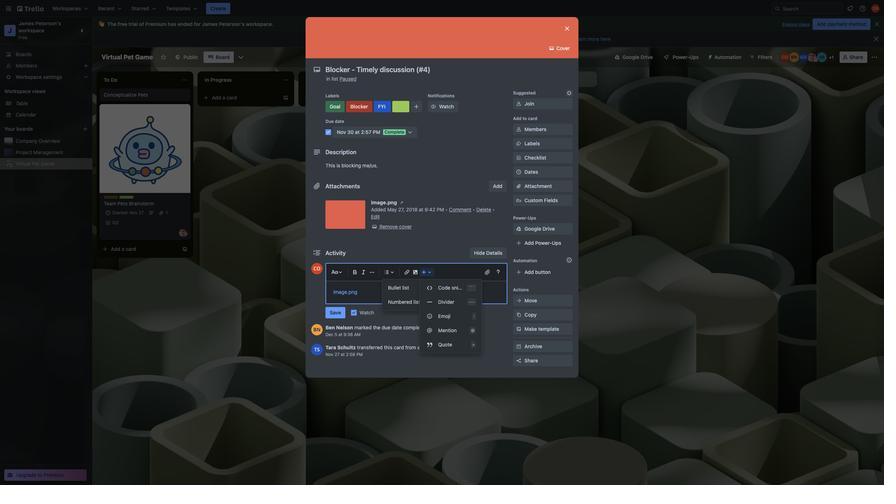 Task type: vqa. For each thing, say whether or not it's contained in the screenshot.
Nov in option
yes



Task type: locate. For each thing, give the bounding box(es) containing it.
virtual inside 'virtual pet game' link
[[16, 161, 31, 167]]

peterson's up boards "link"
[[35, 20, 61, 26]]

company
[[16, 138, 37, 144]]

30 down timely
[[424, 108, 430, 113]]

30 for nov 30 at 2:57 pm
[[348, 129, 354, 135]]

add payment method
[[818, 21, 867, 27]]

list down image.png text field
[[414, 299, 420, 305]]

discussion
[[445, 98, 470, 104]]

0 horizontal spatial board
[[216, 54, 230, 60]]

1 horizontal spatial a
[[223, 95, 225, 101]]

james right for
[[202, 21, 218, 27]]

color: blue, title: "fyi" element up watch button
[[438, 94, 452, 99]]

27 down brainstorm
[[139, 210, 144, 215]]

1 vertical spatial this
[[326, 162, 335, 169]]

plans
[[799, 22, 810, 27]]

sm image for move
[[516, 297, 523, 304]]

color: blue, title: "fyi" element left color: bold lime, title: none image
[[374, 101, 391, 112]]

date right "due"
[[392, 325, 402, 331]]

virtual inside board name text box
[[102, 53, 122, 61]]

1 horizontal spatial create from template… image
[[384, 95, 390, 101]]

1 vertical spatial power-
[[513, 215, 528, 221]]

watch up "marked"
[[360, 310, 374, 316]]

goal up color: bold lime, title: none image
[[407, 94, 416, 99]]

conceptualize pets link
[[104, 91, 186, 98]]

nov down team pets brainstorm
[[130, 210, 138, 215]]

ups
[[690, 54, 699, 60], [528, 215, 537, 221], [552, 240, 562, 246]]

is left 'set'
[[392, 36, 396, 42]]

color: bold lime, title: none image
[[392, 101, 410, 112]]

1 horizontal spatial goal
[[407, 94, 416, 99]]

2 horizontal spatial ups
[[690, 54, 699, 60]]

task
[[132, 196, 141, 201]]

show menu image
[[872, 54, 879, 61]]

bullet
[[388, 285, 401, 291]]

is left "blocking"
[[337, 162, 340, 169]]

0 vertical spatial create from template… image
[[384, 95, 390, 101]]

group
[[383, 281, 445, 309]]

1 vertical spatial fyi
[[378, 103, 386, 110]]

due
[[382, 325, 391, 331]]

0 horizontal spatial 30
[[348, 129, 354, 135]]

1 horizontal spatial color: green, title: "goal" element
[[407, 94, 421, 99]]

premium
[[145, 21, 167, 27], [44, 472, 64, 478]]

at inside ben nelson marked the due date complete dec 5 at 9:38 am
[[339, 332, 343, 337]]

am
[[354, 332, 361, 337]]

0 horizontal spatial peterson's
[[35, 20, 61, 26]]

sm image down blocker fyi
[[430, 103, 437, 110]]

create from template… image for the left the add a card button
[[182, 246, 188, 252]]

0 horizontal spatial share button
[[513, 355, 573, 367]]

management
[[33, 149, 63, 155]]

0 vertical spatial virtual
[[102, 53, 122, 61]]

0 horizontal spatial ben nelson (bennelson96) image
[[311, 324, 323, 336]]

christina overa (christinaovera) image right 'open information menu' image
[[872, 4, 880, 13]]

1 horizontal spatial power-ups
[[673, 54, 699, 60]]

2 vertical spatial 1
[[166, 210, 168, 215]]

9:38
[[344, 332, 353, 337]]

added may 27, 2018 at 9:42 pm
[[371, 207, 444, 213]]

1 vertical spatial image.png
[[334, 289, 357, 295]]

share left show menu icon
[[850, 54, 864, 60]]

sm image inside join link
[[516, 100, 523, 107]]

sm image inside automation button
[[705, 52, 715, 62]]

0 vertical spatial pm
[[373, 129, 381, 135]]

0 horizontal spatial drive
[[543, 226, 555, 232]]

board
[[430, 36, 445, 42], [216, 54, 230, 60]]

2 horizontal spatial christina overa (christinaovera) image
[[872, 4, 880, 13]]

1 vertical spatial members link
[[513, 124, 573, 135]]

0 horizontal spatial color: red, title: "blocker" element
[[346, 101, 373, 112]]

add button
[[525, 269, 551, 275]]

game down management
[[41, 161, 54, 167]]

pm right 2:57
[[373, 129, 381, 135]]

labels down in
[[326, 93, 339, 98]]

30 left 2:57
[[348, 129, 354, 135]]

christina overa (christinaovera) image
[[872, 4, 880, 13], [780, 52, 790, 62], [311, 263, 323, 275]]

at left 2:58
[[341, 352, 345, 357]]

christina overa (christinaovera) image left text styles icon
[[311, 263, 323, 275]]

create button
[[206, 3, 230, 14]]

nov 27 at 2:58 pm link
[[326, 352, 363, 357]]

labels
[[326, 93, 339, 98], [525, 140, 540, 146]]

members down boards
[[16, 63, 37, 69]]

blocker for -
[[407, 98, 424, 104]]

2 vertical spatial ups
[[552, 240, 562, 246]]

0 vertical spatial labels
[[326, 93, 339, 98]]

jeremy miller (jeremymiller198) image
[[817, 52, 827, 62]]

actions
[[513, 287, 529, 293]]

1 horizontal spatial 27
[[335, 352, 340, 357]]

pet inside board name text box
[[124, 53, 134, 61]]

gary orlando (garyorlando) image
[[799, 52, 809, 62]]

0 vertical spatial color: red, title: "blocker" element
[[422, 94, 438, 99]]

menu
[[420, 281, 482, 352]]

create from template… image
[[384, 95, 390, 101], [485, 180, 491, 185], [182, 246, 188, 252]]

board right quote image
[[437, 345, 450, 351]]

sm image for archive
[[516, 343, 523, 350]]

this down description
[[326, 162, 335, 169]]

christina overa (christinaovera) image left gary orlando (garyorlando) image
[[780, 52, 790, 62]]

0 vertical spatial this
[[364, 36, 375, 42]]

explore
[[783, 22, 798, 27]]

mark due date as complete image
[[326, 129, 331, 135]]

to right 'set'
[[406, 36, 411, 42]]

1 vertical spatial workspace
[[18, 27, 44, 33]]

company overview link
[[16, 138, 88, 145]]

james peterson's workspace free
[[18, 20, 62, 40]]

peterson's down create button
[[219, 21, 245, 27]]

pm right '9:42'
[[437, 207, 444, 213]]

copy link
[[513, 309, 573, 321]]

make template link
[[513, 324, 573, 335]]

1 horizontal spatial watch
[[439, 103, 454, 110]]

list right the bullet
[[403, 285, 409, 291]]

team pets brainstorm
[[104, 201, 154, 207]]

description
[[326, 149, 357, 155]]

sm image for google drive
[[516, 225, 523, 233]]

1 vertical spatial share
[[525, 358, 538, 364]]

1 horizontal spatial 1
[[452, 108, 454, 113]]

italic ⌘i image
[[359, 268, 368, 277]]

+ 1
[[830, 55, 834, 60]]

27 inside tara schultz transferred this card from another board nov 27 at 2:58 pm
[[335, 352, 340, 357]]

0 horizontal spatial pm
[[357, 352, 363, 357]]

0 vertical spatial ups
[[690, 54, 699, 60]]

image.png down bold ⌘b icon
[[334, 289, 357, 295]]

ben nelson (bennelson96) image
[[790, 52, 800, 62], [311, 324, 323, 336]]

peterson's inside james peterson's workspace free
[[35, 20, 61, 26]]

board right "public."
[[430, 36, 445, 42]]

share
[[850, 54, 864, 60], [525, 358, 538, 364]]

at right 5
[[339, 332, 343, 337]]

1 vertical spatial power-ups
[[513, 215, 537, 221]]

sm image inside move link
[[516, 297, 523, 304]]

ben nelson (bennelson96) image left jeremy miller (jeremymiller198) image
[[790, 52, 800, 62]]

virtual pet game link
[[16, 160, 88, 167]]

method
[[849, 21, 867, 27]]

goal up due date at the top
[[330, 103, 341, 110]]

google
[[623, 54, 640, 60], [525, 226, 542, 232]]

1 horizontal spatial color: blue, title: "fyi" element
[[438, 94, 452, 99]]

this
[[364, 36, 375, 42], [326, 162, 335, 169]]

dates
[[525, 169, 538, 175]]

nov right color: bold lime, title: none image
[[415, 108, 423, 113]]

team inside 'link'
[[104, 201, 116, 207]]

sm image for remove cover
[[371, 223, 378, 230]]

0 horizontal spatial labels
[[326, 93, 339, 98]]

this left 'set'
[[364, 36, 375, 42]]

james up free
[[18, 20, 34, 26]]

1 vertical spatial create from template… image
[[485, 180, 491, 185]]

remove
[[380, 224, 398, 230]]

ups left automation button
[[690, 54, 699, 60]]

0 horizontal spatial board
[[376, 36, 390, 42]]

sm image inside cover link
[[548, 45, 556, 52]]

list right in
[[332, 76, 338, 82]]

members
[[16, 63, 37, 69], [525, 126, 547, 132]]

👋
[[98, 21, 105, 27]]

create from template… image
[[283, 95, 289, 101]]

menu containing code snippet
[[420, 281, 482, 352]]

0 horizontal spatial a
[[122, 246, 124, 252]]

team down 'color: yellow, title: none' image
[[104, 201, 116, 207]]

blocker up nov 30 checkbox
[[407, 98, 424, 104]]

color: green, title: "goal" element up due date at the top
[[326, 101, 345, 112]]

sm image for watch
[[430, 103, 437, 110]]

wave image
[[98, 21, 105, 27]]

date right due
[[335, 119, 344, 124]]

1 horizontal spatial members
[[525, 126, 547, 132]]

text styles image
[[331, 268, 339, 277]]

mention
[[438, 327, 457, 334]]

ups up add button button
[[552, 240, 562, 246]]

emoji image
[[426, 312, 434, 321]]

1 right jeremy miller (jeremymiller198) image
[[832, 55, 834, 60]]

automation up add button
[[513, 258, 538, 263]]

1 vertical spatial pets
[[118, 201, 128, 207]]

sm image
[[548, 45, 556, 52], [566, 90, 573, 97], [430, 103, 437, 110], [516, 154, 523, 161], [516, 297, 523, 304], [516, 311, 523, 319], [516, 343, 523, 350]]

sm image down actions
[[516, 297, 523, 304]]

virtual pet game down project management
[[16, 161, 54, 167]]

sm image up join link
[[566, 90, 573, 97]]

workspace inside james peterson's workspace free
[[18, 27, 44, 33]]

sm image left archive
[[516, 343, 523, 350]]

sm image
[[705, 52, 715, 62], [516, 100, 523, 107], [516, 126, 523, 133], [516, 140, 523, 147], [398, 199, 405, 206], [371, 223, 378, 230], [516, 225, 523, 233], [516, 326, 523, 333]]

drive
[[641, 54, 653, 60], [543, 226, 555, 232]]

sm image left the checklist
[[516, 154, 523, 161]]

0 vertical spatial date
[[335, 119, 344, 124]]

1 vertical spatial 30
[[348, 129, 354, 135]]

team left task
[[119, 196, 131, 201]]

automation left 'filters' button
[[715, 54, 742, 60]]

share button left show menu icon
[[840, 52, 868, 63]]

drive left power-ups button
[[641, 54, 653, 60]]

pets inside 'link'
[[118, 201, 128, 207]]

0 vertical spatial is
[[392, 36, 396, 42]]

attachments
[[326, 183, 360, 190]]

fields
[[544, 197, 558, 203]]

virtual down the
[[102, 53, 122, 61]]

hide details link
[[470, 247, 507, 259]]

create from template… image for the add a card button to the right
[[384, 95, 390, 101]]

to down the join at the right top of page
[[523, 116, 527, 121]]

members for top the members link
[[16, 63, 37, 69]]

team
[[119, 196, 131, 201], [104, 201, 116, 207]]

from
[[406, 345, 416, 351]]

team task
[[119, 196, 141, 201]]

move link
[[513, 295, 573, 307]]

sm image inside labels link
[[516, 140, 523, 147]]

nov inside checkbox
[[415, 108, 423, 113]]

sm image inside make template link
[[516, 326, 523, 333]]

0 horizontal spatial pet
[[32, 161, 39, 167]]

0 horizontal spatial 1
[[166, 210, 168, 215]]

ups down custom
[[528, 215, 537, 221]]

color: red, title: "blocker" element up nov 30 at 2:57 pm
[[346, 101, 373, 112]]

share button down the 'archive' 'link'
[[513, 355, 573, 367]]

share down archive
[[525, 358, 538, 364]]

pets up started:
[[118, 201, 128, 207]]

1 vertical spatial 27
[[335, 352, 340, 357]]

christina overa (christinaovera) image inside primary element
[[872, 4, 880, 13]]

group containing bullet list
[[383, 281, 445, 309]]

color: green, title: "goal" element
[[407, 94, 421, 99], [326, 101, 345, 112]]

1 horizontal spatial board
[[430, 36, 445, 42]]

labels up the checklist
[[525, 140, 540, 146]]

1 vertical spatial pet
[[32, 161, 39, 167]]

editor toolbar toolbar
[[329, 267, 504, 353]]

workspace inside banner
[[246, 21, 272, 27]]

color: red, title: "blocker" element up nov 30
[[422, 94, 438, 99]]

sm image down any
[[548, 45, 556, 52]]

to
[[406, 36, 411, 42], [523, 116, 527, 121], [38, 472, 42, 478]]

0 vertical spatial ben nelson (bennelson96) image
[[790, 52, 800, 62]]

2 horizontal spatial pm
[[437, 207, 444, 213]]

sm image inside watch button
[[430, 103, 437, 110]]

nov down the tara
[[326, 352, 334, 357]]

⌘⇧8
[[427, 286, 438, 290]]

0 vertical spatial list
[[332, 76, 338, 82]]

0 horizontal spatial power-
[[513, 215, 528, 221]]

2 horizontal spatial add a card button
[[302, 92, 381, 103]]

0 vertical spatial james peterson (jamespeterson93) image
[[808, 52, 818, 62]]

1 horizontal spatial ben nelson (bennelson96) image
[[790, 52, 800, 62]]

virtual down project
[[16, 161, 31, 167]]

drive up the add power-ups
[[543, 226, 555, 232]]

1 horizontal spatial game
[[135, 53, 153, 61]]

activity
[[326, 250, 346, 256]]

sm image for suggested
[[566, 90, 573, 97]]

this for this board is set to public. board admins can change its visibility setting at any time. learn more here
[[364, 36, 375, 42]]

0 horizontal spatial google drive
[[525, 226, 555, 232]]

0 horizontal spatial color: green, title: "goal" element
[[326, 101, 345, 112]]

sm image inside the members link
[[516, 126, 523, 133]]

james inside banner
[[202, 21, 218, 27]]

2 vertical spatial power-
[[536, 240, 552, 246]]

0 horizontal spatial google
[[525, 226, 542, 232]]

0 vertical spatial virtual pet game
[[102, 53, 153, 61]]

j link
[[4, 25, 16, 36]]

cover link
[[546, 43, 575, 54]]

board left 'set'
[[376, 36, 390, 42]]

0 vertical spatial workspace
[[246, 21, 272, 27]]

image.png
[[371, 199, 397, 206], [334, 289, 357, 295]]

pets right conceptualize
[[138, 92, 148, 98]]

google inside button
[[623, 54, 640, 60]]

game left star or unstar board image
[[135, 53, 153, 61]]

virtual pet game down the free in the top of the page
[[102, 53, 153, 61]]

nov down due date at the top
[[337, 129, 346, 135]]

image.png inside text field
[[334, 289, 357, 295]]

in list paused
[[326, 76, 357, 82]]

peterson's
[[35, 20, 61, 26], [219, 21, 245, 27]]

0 vertical spatial to
[[406, 36, 411, 42]]

2 horizontal spatial to
[[523, 116, 527, 121]]

pet down project management
[[32, 161, 39, 167]]

1 down team pets brainstorm 'link'
[[166, 210, 168, 215]]

google drive
[[623, 54, 653, 60], [525, 226, 555, 232]]

pets
[[138, 92, 148, 98], [118, 201, 128, 207]]

archive
[[525, 343, 543, 350]]

1 horizontal spatial to
[[406, 36, 411, 42]]

sm image for automation
[[705, 52, 715, 62]]

banner containing 👋
[[92, 17, 885, 31]]

has
[[168, 21, 177, 27]]

1 vertical spatial virtual
[[16, 161, 31, 167]]

0 vertical spatial pets
[[138, 92, 148, 98]]

to right the upgrade
[[38, 472, 42, 478]]

add inside banner
[[818, 21, 827, 27]]

card inside tara schultz transferred this card from another board nov 27 at 2:58 pm
[[394, 345, 404, 351]]

0 vertical spatial watch
[[439, 103, 454, 110]]

james inside james peterson's workspace free
[[18, 20, 34, 26]]

sm image left copy
[[516, 311, 523, 319]]

power-ups button
[[659, 52, 704, 63]]

add board image
[[82, 126, 88, 132]]

numbered
[[388, 299, 412, 305]]

nov inside tara schultz transferred this card from another board nov 27 at 2:58 pm
[[326, 352, 334, 357]]

color: bold lime, title: "team task" element
[[119, 196, 141, 201]]

board left customize views image
[[216, 54, 230, 60]]

at inside tara schultz transferred this card from another board nov 27 at 2:58 pm
[[341, 352, 345, 357]]

conceptualize
[[104, 92, 137, 98]]

color: red, title: "blocker" element
[[422, 94, 438, 99], [346, 101, 373, 112]]

sm image inside checklist link
[[516, 154, 523, 161]]

None text field
[[322, 63, 557, 76]]

free
[[118, 21, 127, 27]]

sm image inside copy link
[[516, 311, 523, 319]]

0 horizontal spatial premium
[[44, 472, 64, 478]]

premium right of
[[145, 21, 167, 27]]

premium right the upgrade
[[44, 472, 64, 478]]

virtual pet game
[[102, 53, 153, 61], [16, 161, 54, 167]]

1 horizontal spatial premium
[[145, 21, 167, 27]]

1 horizontal spatial board
[[437, 345, 450, 351]]

payment
[[828, 21, 848, 27]]

quote image
[[426, 341, 434, 349]]

list for numbered
[[414, 299, 420, 305]]

sm image inside the 'archive' 'link'
[[516, 343, 523, 350]]

due date
[[326, 119, 344, 124]]

automation
[[715, 54, 742, 60], [513, 258, 538, 263]]

banner
[[92, 17, 885, 31]]

open help dialog image
[[494, 268, 503, 277]]

bullet list
[[388, 285, 409, 291]]

0 vertical spatial drive
[[641, 54, 653, 60]]

color: green, title: "goal" element up nov 30 checkbox
[[407, 94, 421, 99]]

peterson's inside banner
[[219, 21, 245, 27]]

boards link
[[0, 49, 92, 60]]

0 horizontal spatial virtual
[[16, 161, 31, 167]]

pets for conceptualize
[[138, 92, 148, 98]]

workspace
[[4, 88, 31, 94]]

0 horizontal spatial add a card
[[111, 246, 136, 252]]

1 vertical spatial christina overa (christinaovera) image
[[780, 52, 790, 62]]

1 horizontal spatial 30
[[424, 108, 430, 113]]

0 vertical spatial members
[[16, 63, 37, 69]]

automation inside button
[[715, 54, 742, 60]]

1 down blocker - timely discussion (#4) link
[[452, 108, 454, 113]]

to for upgrade to premium
[[38, 472, 42, 478]]

Mark due date as complete checkbox
[[326, 129, 331, 135]]

1 horizontal spatial labels
[[525, 140, 540, 146]]

ben
[[326, 325, 335, 331]]

2
[[116, 220, 119, 225]]

0 horizontal spatial virtual pet game
[[16, 161, 54, 167]]

image.png up added on the left of the page
[[371, 199, 397, 206]]

1 vertical spatial is
[[337, 162, 340, 169]]

2 horizontal spatial a
[[324, 95, 326, 101]]

0 notifications image
[[846, 4, 855, 13]]

can
[[465, 36, 474, 42]]

members link up labels link
[[513, 124, 573, 135]]

30 for nov 30
[[424, 108, 430, 113]]

members for bottom the members link
[[525, 126, 547, 132]]

schultz
[[338, 345, 356, 351]]

pets inside 'link'
[[138, 92, 148, 98]]

30 inside checkbox
[[424, 108, 430, 113]]

1 horizontal spatial virtual
[[102, 53, 122, 61]]

color: blue, title: "fyi" element
[[438, 94, 452, 99], [374, 101, 391, 112]]

pet down trial
[[124, 53, 134, 61]]

+
[[830, 55, 832, 60]]

pets for team
[[118, 201, 128, 207]]

0 horizontal spatial members
[[16, 63, 37, 69]]

members down add to card
[[525, 126, 547, 132]]

ups inside button
[[690, 54, 699, 60]]

watch down notifications
[[439, 103, 454, 110]]

team for team pets brainstorm
[[104, 201, 116, 207]]

make template
[[525, 326, 560, 332]]

pm right 2:58
[[357, 352, 363, 357]]

your boards with 3 items element
[[4, 125, 72, 133]]

Board name text field
[[98, 52, 157, 63]]

sm image for labels
[[516, 140, 523, 147]]

0 horizontal spatial this
[[326, 162, 335, 169]]

members link
[[0, 60, 92, 71], [513, 124, 573, 135]]

members link down boards
[[0, 60, 92, 71]]

ben nelson (bennelson96) image left dec
[[311, 324, 323, 336]]

setting
[[524, 36, 541, 42]]

blocker up nov 30
[[422, 94, 438, 99]]

james peterson (jamespeterson93) image
[[808, 52, 818, 62], [179, 229, 188, 237]]

0 horizontal spatial team
[[104, 201, 116, 207]]

at
[[542, 36, 547, 42], [355, 129, 360, 135], [419, 207, 424, 213], [339, 332, 343, 337], [341, 352, 345, 357]]

27 down the tara
[[335, 352, 340, 357]]

1 horizontal spatial virtual pet game
[[102, 53, 153, 61]]



Task type: describe. For each thing, give the bounding box(es) containing it.
board inside tara schultz transferred this card from another board nov 27 at 2:58 pm
[[437, 345, 450, 351]]

virtual pet game inside board name text box
[[102, 53, 153, 61]]

1 horizontal spatial add a card
[[212, 95, 237, 101]]

power- inside power-ups button
[[673, 54, 690, 60]]

1 horizontal spatial fyi
[[438, 94, 445, 99]]

>
[[472, 342, 475, 347]]

notifications
[[428, 93, 455, 98]]

attachment
[[525, 183, 552, 189]]

group inside editor toolbar "toolbar"
[[383, 281, 445, 309]]

comment link
[[449, 207, 472, 213]]

transferred
[[357, 345, 383, 351]]

Main content area, start typing to enter text. text field
[[334, 288, 500, 297]]

bold ⌘b image
[[351, 268, 359, 277]]

any
[[548, 36, 557, 42]]

this
[[384, 345, 393, 351]]

1 vertical spatial color: red, title: "blocker" element
[[346, 101, 373, 112]]

game inside board name text box
[[135, 53, 153, 61]]

1 vertical spatial james peterson (jamespeterson93) image
[[179, 229, 188, 237]]

0 horizontal spatial automation
[[513, 258, 538, 263]]

blocker for fyi
[[422, 94, 438, 99]]

2 horizontal spatial create from template… image
[[485, 180, 491, 185]]

1 horizontal spatial ups
[[552, 240, 562, 246]]

sm image for copy
[[516, 311, 523, 319]]

checklist
[[525, 155, 547, 161]]

search image
[[775, 6, 781, 11]]

image image
[[411, 268, 420, 277]]

workspace views
[[4, 88, 46, 94]]

link image
[[403, 268, 411, 277]]

1 horizontal spatial image.png
[[371, 199, 397, 206]]

of
[[139, 21, 144, 27]]

conceptualize pets
[[104, 92, 148, 98]]

1 horizontal spatial james peterson (jamespeterson93) image
[[808, 52, 818, 62]]

premium inside banner
[[145, 21, 167, 27]]

code
[[438, 285, 451, 291]]

color: bold lime, title: none image
[[454, 94, 468, 96]]

0 horizontal spatial add a card button
[[100, 244, 179, 255]]

date inside ben nelson marked the due date complete dec 5 at 9:38 am
[[392, 325, 402, 331]]

added
[[371, 207, 386, 213]]

change
[[475, 36, 493, 42]]

1 vertical spatial color: green, title: "goal" element
[[326, 101, 345, 112]]

blocker fyi
[[422, 94, 445, 99]]

your
[[4, 126, 15, 132]]

0 / 2
[[112, 220, 119, 225]]

quote
[[438, 342, 452, 348]]

0 vertical spatial color: blue, title: "fyi" element
[[438, 94, 452, 99]]

add power-ups
[[525, 240, 562, 246]]

1 vertical spatial labels
[[525, 140, 540, 146]]

team for team task
[[119, 196, 131, 201]]

0 vertical spatial 27
[[139, 210, 144, 215]]

automation button
[[705, 52, 746, 63]]

list for bullet
[[403, 285, 409, 291]]

menu inside editor toolbar "toolbar"
[[420, 281, 482, 352]]

visibility
[[502, 36, 522, 42]]

cover
[[556, 45, 570, 51]]

this for this is blocking me/us.
[[326, 162, 335, 169]]

project management
[[16, 149, 63, 155]]

0 horizontal spatial goal
[[330, 103, 341, 110]]

0 horizontal spatial color: blue, title: "fyi" element
[[374, 101, 391, 112]]

1 for team pets brainstorm
[[166, 210, 168, 215]]

tara schultz (taraschultz7) image
[[311, 344, 323, 356]]

learn more here link
[[571, 36, 611, 42]]

customize views image
[[238, 54, 245, 61]]

9:42
[[425, 207, 436, 213]]

star or unstar board image
[[161, 54, 167, 60]]

1 horizontal spatial share button
[[840, 52, 868, 63]]

1 for blocker - timely discussion (#4)
[[452, 108, 454, 113]]

blocker up nov 30 at 2:57 pm
[[351, 103, 368, 110]]

boards
[[16, 51, 32, 57]]

```
[[469, 286, 475, 290]]

0 vertical spatial board
[[430, 36, 445, 42]]

27,
[[398, 207, 405, 213]]

here
[[601, 36, 611, 42]]

list for in
[[332, 76, 338, 82]]

the
[[107, 21, 116, 27]]

1 horizontal spatial add a card button
[[201, 92, 280, 103]]

1 vertical spatial ben nelson (bennelson96) image
[[311, 324, 323, 336]]

1 horizontal spatial christina overa (christinaovera) image
[[780, 52, 790, 62]]

explore plans button
[[783, 20, 810, 29]]

divider
[[438, 299, 455, 305]]

more formatting image
[[368, 268, 377, 277]]

0 horizontal spatial is
[[337, 162, 340, 169]]

1 horizontal spatial is
[[392, 36, 396, 42]]

nov 30
[[415, 108, 430, 113]]

timely
[[429, 98, 444, 104]]

to for add to card
[[523, 116, 527, 121]]

.
[[272, 21, 274, 27]]

2 horizontal spatial 1
[[832, 55, 834, 60]]

2 vertical spatial christina overa (christinaovera) image
[[311, 263, 323, 275]]

add button
[[489, 181, 507, 192]]

its
[[494, 36, 501, 42]]

1 vertical spatial watch
[[360, 310, 374, 316]]

mention image
[[426, 326, 434, 335]]

Search field
[[781, 3, 843, 14]]

delete
[[477, 207, 492, 213]]

paused
[[340, 76, 357, 82]]

color: yellow, title: none image
[[104, 196, 118, 199]]

ended
[[178, 21, 193, 27]]

primary element
[[0, 0, 885, 17]]

share for the left share button
[[525, 358, 538, 364]]

1 vertical spatial pm
[[437, 207, 444, 213]]

table link
[[16, 100, 88, 107]]

details
[[487, 250, 503, 256]]

:
[[474, 314, 475, 319]]

public button
[[171, 52, 202, 63]]

public.
[[412, 36, 429, 42]]

archive link
[[513, 341, 573, 352]]

dates button
[[513, 166, 573, 178]]

save
[[330, 310, 341, 316]]

ben nelson marked the due date complete dec 5 at 9:38 am
[[326, 325, 425, 337]]

open information menu image
[[860, 5, 867, 12]]

add to card
[[513, 116, 538, 121]]

at left any
[[542, 36, 547, 42]]

2:58
[[346, 352, 355, 357]]

sm image for make template
[[516, 326, 523, 333]]

at left '9:42'
[[419, 207, 424, 213]]

board link
[[204, 52, 234, 63]]

0
[[112, 220, 115, 225]]

sm image for members
[[516, 126, 523, 133]]

project management link
[[16, 149, 88, 156]]

may
[[388, 207, 397, 213]]

0 horizontal spatial date
[[335, 119, 344, 124]]

0 horizontal spatial fyi
[[378, 103, 386, 110]]

edit link
[[371, 214, 380, 220]]

pm inside tara schultz transferred this card from another board nov 27 at 2:58 pm
[[357, 352, 363, 357]]

attach and insert link image
[[484, 269, 491, 276]]

drive inside button
[[641, 54, 653, 60]]

time.
[[558, 36, 571, 42]]

0 vertical spatial members link
[[0, 60, 92, 71]]

sm image for checklist
[[516, 154, 523, 161]]

add inside button
[[493, 183, 503, 189]]

another
[[418, 345, 435, 351]]

learn
[[574, 36, 587, 42]]

edit
[[371, 214, 380, 220]]

lists image
[[383, 268, 391, 277]]

custom
[[525, 197, 543, 203]]

create
[[211, 5, 226, 11]]

remove cover link
[[371, 223, 412, 230]]

share for the rightmost share button
[[850, 54, 864, 60]]

tara
[[326, 345, 336, 351]]

1 vertical spatial ups
[[528, 215, 537, 221]]

power-ups inside button
[[673, 54, 699, 60]]

google drive button
[[611, 52, 658, 63]]

2 horizontal spatial add a card
[[313, 95, 338, 101]]

numbered list
[[388, 299, 420, 305]]

this is blocking me/us.
[[326, 162, 378, 169]]

Nov 30 checkbox
[[407, 106, 432, 115]]

blocking
[[342, 162, 361, 169]]

cover
[[399, 224, 412, 230]]

sm image for join
[[516, 100, 523, 107]]

1 vertical spatial game
[[41, 161, 54, 167]]

watch inside watch button
[[439, 103, 454, 110]]

power- inside add power-ups link
[[536, 240, 552, 246]]

1 horizontal spatial color: red, title: "blocker" element
[[422, 94, 438, 99]]

1 vertical spatial virtual pet game
[[16, 161, 54, 167]]

1 vertical spatial google
[[525, 226, 542, 232]]

me/us.
[[363, 162, 378, 169]]

divider image
[[426, 298, 434, 307]]

1 vertical spatial premium
[[44, 472, 64, 478]]

table
[[16, 100, 28, 106]]

google drive inside button
[[623, 54, 653, 60]]

add button button
[[513, 267, 573, 278]]

at left 2:57
[[355, 129, 360, 135]]

1 vertical spatial google drive
[[525, 226, 555, 232]]

brainstorm
[[129, 201, 154, 207]]

j
[[8, 26, 12, 34]]

code snippet image
[[426, 284, 434, 292]]

upgrade
[[16, 472, 36, 478]]

for
[[194, 21, 201, 27]]



